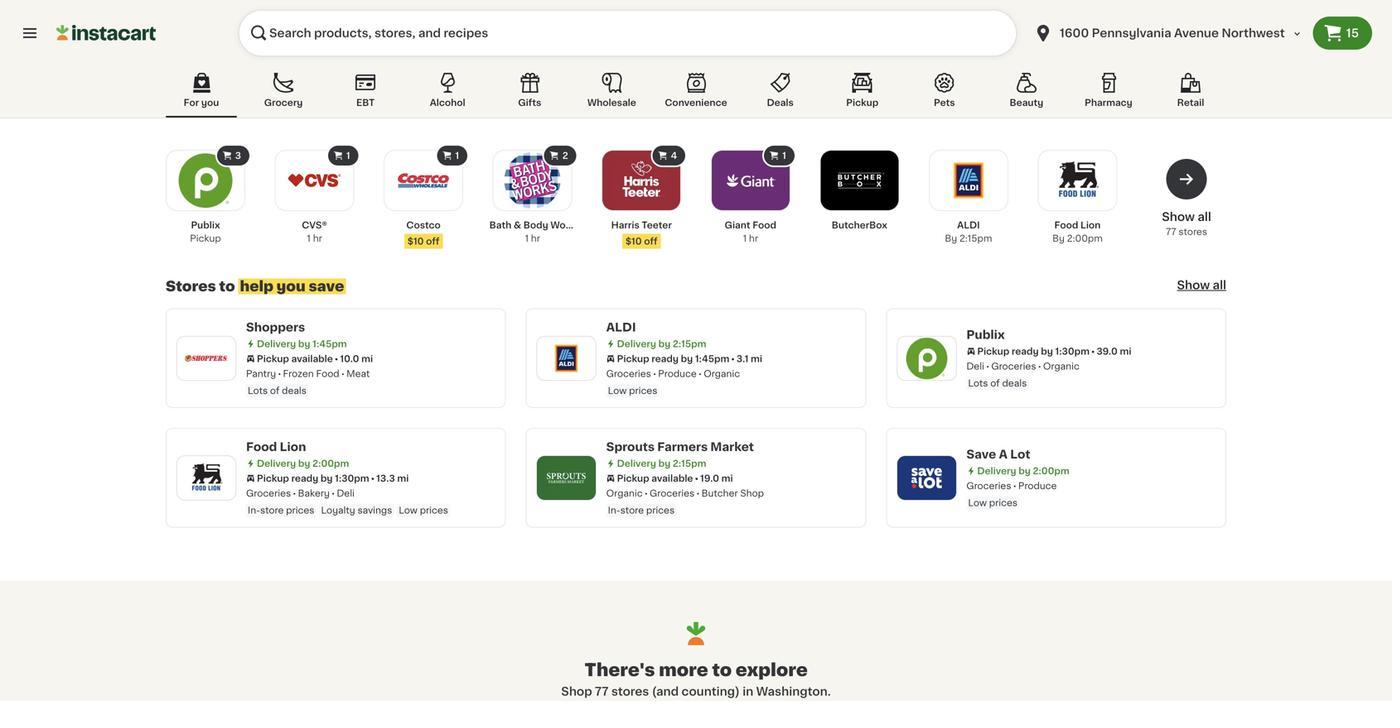 Task type: describe. For each thing, give the bounding box(es) containing it.
lion for food lion
[[280, 442, 306, 453]]

stores
[[166, 280, 216, 294]]

pets
[[934, 98, 955, 107]]

show all 77 stores
[[1162, 211, 1211, 237]]

10.0
[[340, 355, 359, 364]]

delivery for food lion
[[257, 460, 296, 469]]

avenue
[[1174, 27, 1219, 39]]

food inside food lion by 2:00pm
[[1055, 221, 1078, 230]]

food down pantry on the left of the page
[[246, 442, 277, 453]]

groceries inside deli groceries organic lots of deals
[[991, 362, 1036, 371]]

washington.
[[756, 686, 831, 698]]

pickup for 10.0 mi
[[257, 355, 289, 364]]

publix for publix pickup
[[191, 221, 220, 230]]

harris
[[611, 221, 640, 230]]

cvs® 1 hr
[[302, 221, 327, 243]]

stores inside show all 77 stores
[[1179, 227, 1207, 237]]

pickup inside button
[[846, 98, 879, 107]]

help
[[240, 280, 273, 294]]

&
[[514, 221, 521, 230]]

19.0 mi
[[700, 474, 733, 484]]

food lion image
[[1049, 152, 1106, 209]]

sprouts
[[606, 442, 655, 453]]

northwest
[[1222, 27, 1285, 39]]

39.0
[[1097, 347, 1118, 356]]

harris teeter $10 off
[[611, 221, 672, 246]]

3.1 mi
[[737, 355, 762, 364]]

market
[[711, 442, 754, 453]]

a
[[999, 449, 1008, 461]]

retail
[[1177, 98, 1204, 107]]

mi for aldi
[[751, 355, 762, 364]]

shoppers
[[246, 322, 305, 334]]

bath & body works image
[[504, 152, 561, 209]]

delivery for shoppers
[[257, 340, 296, 349]]

groceries produce organic low prices
[[606, 370, 740, 396]]

delivery by 2:00pm for save a lot
[[977, 467, 1070, 476]]

mi for food lion
[[397, 474, 409, 484]]

delivery by 2:00pm for food lion
[[257, 460, 349, 469]]

delivery by 1:45pm
[[257, 340, 347, 349]]

hr inside cvs® 1 hr
[[313, 234, 322, 243]]

groceries for groceries produce organic low prices
[[606, 370, 651, 379]]

cvs® image
[[286, 152, 343, 209]]

pickup for 13.3 mi
[[257, 474, 289, 484]]

butcherbox link
[[817, 150, 903, 232]]

delivery for save a lot
[[977, 467, 1016, 476]]

food lion logo image
[[185, 457, 228, 500]]

sprouts farmers market logo image
[[545, 457, 588, 500]]

15
[[1346, 27, 1359, 39]]

$10 inside costco $10 off
[[408, 237, 424, 246]]

in- inside "organic groceries butcher shop in-store prices"
[[608, 506, 620, 515]]

cvs®
[[302, 221, 327, 230]]

delivery by 2:15pm for sprouts farmers market
[[617, 460, 706, 469]]

frozen
[[283, 370, 314, 379]]

2 1600 pennsylvania avenue northwest button from the left
[[1033, 10, 1303, 56]]

farmers
[[657, 442, 708, 453]]

show for show all 77 stores
[[1162, 211, 1195, 223]]

there's more to explore shop 77 stores (and counting) in washington.
[[561, 662, 831, 698]]

pickup ready by 1:30pm for 39.0 mi
[[977, 347, 1090, 356]]

giant food image
[[722, 152, 779, 209]]

1 1600 pennsylvania avenue northwest button from the left
[[1023, 10, 1313, 56]]

1 right giant food image
[[782, 151, 786, 160]]

deals
[[767, 98, 794, 107]]

13.3 mi
[[376, 474, 409, 484]]

0 horizontal spatial to
[[219, 280, 235, 294]]

low inside the 'groceries bakery deli in-store prices loyalty savings low prices'
[[399, 506, 418, 515]]

shop inside there's more to explore shop 77 stores (and counting) in washington.
[[561, 686, 592, 698]]

low inside groceries produce low prices
[[968, 499, 987, 508]]

publix pickup
[[190, 221, 221, 243]]

food lion by 2:00pm
[[1052, 221, 1103, 243]]

2:15pm inside aldi by 2:15pm
[[960, 234, 992, 243]]

show all
[[1177, 280, 1226, 291]]

save
[[967, 449, 996, 461]]

pickup available for sprouts farmers market
[[617, 474, 693, 484]]

organic for groceries produce organic low prices
[[704, 370, 740, 379]]

bakery
[[298, 489, 330, 498]]

convenience button
[[658, 70, 734, 118]]

deli inside deli groceries organic lots of deals
[[967, 362, 984, 371]]

10.0 mi
[[340, 355, 373, 364]]

1 right costco image on the top left of page
[[455, 151, 459, 160]]

13.3
[[376, 474, 395, 484]]

prices inside groceries produce organic low prices
[[629, 387, 657, 396]]

costco image
[[395, 152, 452, 209]]

groceries bakery deli in-store prices loyalty savings low prices
[[246, 489, 448, 515]]

wholesale button
[[576, 70, 647, 118]]

costco $10 off
[[406, 221, 441, 246]]

bath & body works 1 hr
[[489, 221, 580, 243]]

2 horizontal spatial ready
[[1012, 347, 1039, 356]]

pantry
[[246, 370, 276, 379]]

giant
[[725, 221, 750, 230]]

for you button
[[166, 70, 237, 118]]

delivery for sprouts farmers market
[[617, 460, 656, 469]]

aldi by 2:15pm
[[945, 221, 992, 243]]

aldi logo image
[[545, 337, 588, 380]]

bath
[[489, 221, 512, 230]]

stores to help you save
[[166, 280, 344, 294]]

2
[[562, 151, 568, 160]]

prices inside "organic groceries butcher shop in-store prices"
[[646, 506, 675, 515]]

pickup for 3.1 mi
[[617, 355, 649, 364]]

prices inside groceries produce low prices
[[989, 499, 1018, 508]]

1 horizontal spatial 1:45pm
[[695, 355, 729, 364]]

giant food 1 hr
[[725, 221, 776, 243]]

$10 inside harris teeter $10 off
[[626, 237, 642, 246]]

1 inside cvs® 1 hr
[[307, 234, 311, 243]]

publix image
[[177, 152, 234, 209]]

ready for food lion
[[291, 474, 318, 484]]

publix for publix
[[967, 329, 1005, 341]]

pharmacy button
[[1073, 70, 1144, 118]]

1 inside giant food 1 hr
[[743, 234, 747, 243]]

(and
[[652, 686, 679, 698]]

low inside groceries produce organic low prices
[[608, 387, 627, 396]]

grocery
[[264, 98, 303, 107]]

meat
[[346, 370, 370, 379]]

groceries inside "organic groceries butcher shop in-store prices"
[[650, 489, 695, 498]]

you inside button
[[201, 98, 219, 107]]

teeter
[[642, 221, 672, 230]]

2:00pm for food lion
[[313, 460, 349, 469]]

77 inside there's more to explore shop 77 stores (and counting) in washington.
[[595, 686, 609, 698]]

organic inside "organic groceries butcher shop in-store prices"
[[606, 489, 643, 498]]

4
[[671, 151, 677, 160]]

convenience
[[665, 98, 727, 107]]

explore
[[736, 662, 808, 679]]

alcohol button
[[412, 70, 483, 118]]

of inside deli groceries organic lots of deals
[[990, 379, 1000, 388]]

save a lot
[[967, 449, 1030, 461]]

tab panel containing stores to
[[157, 144, 1235, 528]]

pickup ready by 1:45pm
[[617, 355, 729, 364]]

by inside aldi by 2:15pm
[[945, 234, 957, 243]]

Search field
[[239, 10, 1017, 56]]

wholesale
[[587, 98, 636, 107]]

food inside giant food 1 hr
[[753, 221, 776, 230]]



Task type: locate. For each thing, give the bounding box(es) containing it.
1:45pm left 3.1
[[695, 355, 729, 364]]

produce inside groceries produce low prices
[[1018, 482, 1057, 491]]

1 in- from the left
[[248, 506, 260, 515]]

1 horizontal spatial lots
[[968, 379, 988, 388]]

ready for aldi
[[652, 355, 679, 364]]

pantry frozen food meat lots of deals
[[246, 370, 370, 396]]

to up counting)
[[712, 662, 732, 679]]

1 horizontal spatial available
[[652, 474, 693, 484]]

by
[[298, 340, 310, 349], [658, 340, 671, 349], [1041, 347, 1053, 356], [681, 355, 693, 364], [298, 460, 310, 469], [658, 460, 671, 469], [1019, 467, 1031, 476], [321, 474, 333, 484]]

lots inside deli groceries organic lots of deals
[[968, 379, 988, 388]]

deals inside deli groceries organic lots of deals
[[1002, 379, 1027, 388]]

1 horizontal spatial pickup available
[[617, 474, 693, 484]]

shop categories tab list
[[166, 70, 1226, 118]]

ready up bakery in the left of the page
[[291, 474, 318, 484]]

groceries inside groceries produce organic low prices
[[606, 370, 651, 379]]

0 horizontal spatial hr
[[313, 234, 322, 243]]

0 horizontal spatial lion
[[280, 442, 306, 453]]

delivery by 2:00pm down lot
[[977, 467, 1070, 476]]

pennsylvania
[[1092, 27, 1171, 39]]

1 horizontal spatial aldi
[[957, 221, 980, 230]]

19.0
[[700, 474, 719, 484]]

show up show all popup button
[[1162, 211, 1195, 223]]

1 vertical spatial produce
[[1018, 482, 1057, 491]]

shop inside "organic groceries butcher shop in-store prices"
[[740, 489, 764, 498]]

organic inside deli groceries organic lots of deals
[[1043, 362, 1080, 371]]

2:15pm
[[960, 234, 992, 243], [673, 340, 706, 349], [673, 460, 706, 469]]

2:00pm up groceries produce low prices
[[1033, 467, 1070, 476]]

0 horizontal spatial ready
[[291, 474, 318, 484]]

0 horizontal spatial $10
[[408, 237, 424, 246]]

2:15pm up pickup ready by 1:45pm
[[673, 340, 706, 349]]

0 horizontal spatial aldi
[[606, 322, 636, 334]]

0 horizontal spatial publix
[[191, 221, 220, 230]]

prices down pickup ready by 1:45pm
[[629, 387, 657, 396]]

1 horizontal spatial pickup ready by 1:30pm
[[977, 347, 1090, 356]]

0 vertical spatial you
[[201, 98, 219, 107]]

groceries
[[991, 362, 1036, 371], [606, 370, 651, 379], [967, 482, 1011, 491], [246, 489, 291, 498], [650, 489, 695, 498]]

food inside pantry frozen food meat lots of deals
[[316, 370, 339, 379]]

1 vertical spatial you
[[277, 280, 306, 294]]

0 vertical spatial to
[[219, 280, 235, 294]]

1 vertical spatial all
[[1213, 280, 1226, 291]]

food right giant
[[753, 221, 776, 230]]

0 vertical spatial aldi
[[957, 221, 980, 230]]

delivery by 2:15pm for aldi
[[617, 340, 706, 349]]

1:45pm up 10.0
[[313, 340, 347, 349]]

available for sprouts farmers market
[[652, 474, 693, 484]]

food right frozen on the bottom
[[316, 370, 339, 379]]

of up save a lot
[[990, 379, 1000, 388]]

food lion
[[246, 442, 306, 453]]

ebt button
[[330, 70, 401, 118]]

loyalty
[[321, 506, 355, 515]]

3 hr from the left
[[749, 234, 758, 243]]

0 horizontal spatial 1:30pm
[[335, 474, 369, 484]]

pickup down food lion
[[257, 474, 289, 484]]

available up "organic groceries butcher shop in-store prices" at the bottom of page
[[652, 474, 693, 484]]

1 horizontal spatial hr
[[531, 234, 540, 243]]

2:00pm for save a lot
[[1033, 467, 1070, 476]]

lion for food lion by 2:00pm
[[1081, 221, 1101, 230]]

low
[[608, 387, 627, 396], [968, 499, 987, 508], [399, 506, 418, 515]]

0 vertical spatial publix
[[191, 221, 220, 230]]

2:15pm down farmers on the bottom of the page
[[673, 460, 706, 469]]

1 vertical spatial pickup ready by 1:30pm
[[257, 474, 369, 484]]

0 vertical spatial deli
[[967, 362, 984, 371]]

produce down pickup ready by 1:45pm
[[658, 370, 697, 379]]

1 horizontal spatial by
[[1052, 234, 1065, 243]]

for you
[[184, 98, 219, 107]]

show for show all
[[1177, 280, 1210, 291]]

available down delivery by 1:45pm
[[291, 355, 333, 364]]

in- down the sprouts
[[608, 506, 620, 515]]

lot
[[1010, 449, 1030, 461]]

None search field
[[239, 10, 1017, 56]]

delivery down the sprouts
[[617, 460, 656, 469]]

pickup available for shoppers
[[257, 355, 333, 364]]

save a lot logo image
[[905, 457, 948, 500]]

aldi image
[[940, 152, 997, 209]]

shoppers logo image
[[185, 337, 228, 380]]

1 vertical spatial 2:15pm
[[673, 340, 706, 349]]

0 horizontal spatial store
[[260, 506, 284, 515]]

0 horizontal spatial by
[[945, 234, 957, 243]]

2 delivery by 2:15pm from the top
[[617, 460, 706, 469]]

butcherbox image
[[831, 152, 888, 209]]

mi right "39.0"
[[1120, 347, 1132, 356]]

hr down giant
[[749, 234, 758, 243]]

1 horizontal spatial lion
[[1081, 221, 1101, 230]]

77
[[1166, 227, 1176, 237], [595, 686, 609, 698]]

deals down frozen on the bottom
[[282, 387, 307, 396]]

1:30pm for 13.3 mi
[[335, 474, 369, 484]]

0 vertical spatial all
[[1198, 211, 1211, 223]]

to left help at top
[[219, 280, 235, 294]]

low up the sprouts
[[608, 387, 627, 396]]

1 horizontal spatial all
[[1213, 280, 1226, 291]]

pickup ready by 1:30pm
[[977, 347, 1090, 356], [257, 474, 369, 484]]

store inside the 'groceries bakery deli in-store prices loyalty savings low prices'
[[260, 506, 284, 515]]

1:30pm
[[1055, 347, 1090, 356], [335, 474, 369, 484]]

show down show all 77 stores
[[1177, 280, 1210, 291]]

there's
[[584, 662, 655, 679]]

2 store from the left
[[620, 506, 644, 515]]

2 vertical spatial 2:15pm
[[673, 460, 706, 469]]

of
[[990, 379, 1000, 388], [270, 387, 280, 396]]

delivery down shoppers
[[257, 340, 296, 349]]

0 horizontal spatial 77
[[595, 686, 609, 698]]

1 horizontal spatial $10
[[626, 237, 642, 246]]

0 horizontal spatial 1:45pm
[[313, 340, 347, 349]]

0 vertical spatial available
[[291, 355, 333, 364]]

groceries produce low prices
[[967, 482, 1057, 508]]

1 horizontal spatial in-
[[608, 506, 620, 515]]

food down food lion image
[[1055, 221, 1078, 230]]

sprouts farmers market
[[606, 442, 754, 453]]

ready up groceries produce organic low prices
[[652, 355, 679, 364]]

ready
[[1012, 347, 1039, 356], [652, 355, 679, 364], [291, 474, 318, 484]]

15 button
[[1313, 17, 1372, 50]]

by down food lion image
[[1052, 234, 1065, 243]]

beauty
[[1010, 98, 1043, 107]]

1 horizontal spatial stores
[[1179, 227, 1207, 237]]

off down teeter
[[644, 237, 658, 246]]

1 by from the left
[[945, 234, 957, 243]]

shop right butcher
[[740, 489, 764, 498]]

0 vertical spatial 1:45pm
[[313, 340, 347, 349]]

deli up loyalty
[[337, 489, 355, 498]]

0 horizontal spatial pickup ready by 1:30pm
[[257, 474, 369, 484]]

1 vertical spatial to
[[712, 662, 732, 679]]

deals
[[1002, 379, 1027, 388], [282, 387, 307, 396]]

you inside "tab panel"
[[277, 280, 306, 294]]

by down aldi image
[[945, 234, 957, 243]]

stores inside there's more to explore shop 77 stores (and counting) in washington.
[[611, 686, 649, 698]]

3
[[235, 151, 241, 160]]

groceries for groceries bakery deli in-store prices loyalty savings low prices
[[246, 489, 291, 498]]

mi for sprouts farmers market
[[722, 474, 733, 484]]

delivery by 2:15pm down sprouts farmers market
[[617, 460, 706, 469]]

off down costco
[[426, 237, 440, 246]]

0 horizontal spatial deals
[[282, 387, 307, 396]]

in- down food lion
[[248, 506, 260, 515]]

1 horizontal spatial delivery by 2:00pm
[[977, 467, 1070, 476]]

stores
[[1179, 227, 1207, 237], [611, 686, 649, 698]]

pickup ready by 1:30pm for 13.3 mi
[[257, 474, 369, 484]]

1 vertical spatial 1:45pm
[[695, 355, 729, 364]]

deli groceries organic lots of deals
[[967, 362, 1080, 388]]

$10 down harris
[[626, 237, 642, 246]]

1 horizontal spatial organic
[[704, 370, 740, 379]]

off
[[426, 237, 440, 246], [644, 237, 658, 246]]

pickup for 39.0 mi
[[977, 347, 1010, 356]]

stores up show all popup button
[[1179, 227, 1207, 237]]

1 store from the left
[[260, 506, 284, 515]]

savings
[[358, 506, 392, 515]]

1 horizontal spatial 1:30pm
[[1055, 347, 1090, 356]]

delivery up pickup ready by 1:45pm
[[617, 340, 656, 349]]

low right savings at the bottom of the page
[[399, 506, 418, 515]]

pickup button
[[827, 70, 898, 118]]

save
[[309, 280, 344, 294]]

1 down cvs®
[[307, 234, 311, 243]]

food
[[753, 221, 776, 230], [1055, 221, 1078, 230], [316, 370, 339, 379], [246, 442, 277, 453]]

0 horizontal spatial shop
[[561, 686, 592, 698]]

stores down there's
[[611, 686, 649, 698]]

produce down lot
[[1018, 482, 1057, 491]]

to inside there's more to explore shop 77 stores (and counting) in washington.
[[712, 662, 732, 679]]

pickup ready by 1:30pm up deli groceries organic lots of deals
[[977, 347, 1090, 356]]

deals inside pantry frozen food meat lots of deals
[[282, 387, 307, 396]]

1 vertical spatial shop
[[561, 686, 592, 698]]

aldi for aldi by 2:15pm
[[957, 221, 980, 230]]

show inside show all 77 stores
[[1162, 211, 1195, 223]]

publix
[[191, 221, 220, 230], [967, 329, 1005, 341]]

available for shoppers
[[291, 355, 333, 364]]

0 vertical spatial 1:30pm
[[1055, 347, 1090, 356]]

0 horizontal spatial produce
[[658, 370, 697, 379]]

1600 pennsylvania avenue northwest
[[1060, 27, 1285, 39]]

2:15pm for sprouts farmers market
[[673, 460, 706, 469]]

77 inside show all 77 stores
[[1166, 227, 1176, 237]]

2 hr from the left
[[531, 234, 540, 243]]

2 off from the left
[[644, 237, 658, 246]]

0 vertical spatial pickup ready by 1:30pm
[[977, 347, 1090, 356]]

2:00pm inside food lion by 2:00pm
[[1067, 234, 1103, 243]]

aldi for aldi
[[606, 322, 636, 334]]

0 vertical spatial lion
[[1081, 221, 1101, 230]]

1 horizontal spatial store
[[620, 506, 644, 515]]

publix down the publix 'image'
[[191, 221, 220, 230]]

1 vertical spatial stores
[[611, 686, 649, 698]]

1
[[346, 151, 350, 160], [455, 151, 459, 160], [782, 151, 786, 160], [307, 234, 311, 243], [525, 234, 529, 243], [743, 234, 747, 243]]

off inside harris teeter $10 off
[[644, 237, 658, 246]]

delivery down save a lot
[[977, 467, 1016, 476]]

show all button
[[1177, 277, 1226, 294]]

organic groceries butcher shop in-store prices
[[606, 489, 764, 515]]

aldi up pickup ready by 1:45pm
[[606, 322, 636, 334]]

all
[[1198, 211, 1211, 223], [1213, 280, 1226, 291]]

lots inside pantry frozen food meat lots of deals
[[248, 387, 268, 396]]

0 horizontal spatial available
[[291, 355, 333, 364]]

2 horizontal spatial low
[[968, 499, 987, 508]]

1 hr from the left
[[313, 234, 322, 243]]

pickup ready by 1:30pm up bakery in the left of the page
[[257, 474, 369, 484]]

39.0 mi
[[1097, 347, 1132, 356]]

1 vertical spatial available
[[652, 474, 693, 484]]

1 horizontal spatial low
[[608, 387, 627, 396]]

of inside pantry frozen food meat lots of deals
[[270, 387, 280, 396]]

pickup available up frozen on the bottom
[[257, 355, 333, 364]]

1 vertical spatial pickup available
[[617, 474, 693, 484]]

pickup up stores
[[190, 234, 221, 243]]

store inside "organic groceries butcher shop in-store prices"
[[620, 506, 644, 515]]

2 horizontal spatial organic
[[1043, 362, 1080, 371]]

delivery by 2:15pm
[[617, 340, 706, 349], [617, 460, 706, 469]]

0 vertical spatial produce
[[658, 370, 697, 379]]

1 horizontal spatial to
[[712, 662, 732, 679]]

low down save
[[968, 499, 987, 508]]

pickup up deli groceries organic lots of deals
[[977, 347, 1010, 356]]

prices right savings at the bottom of the page
[[420, 506, 448, 515]]

2 by from the left
[[1052, 234, 1065, 243]]

hr inside giant food 1 hr
[[749, 234, 758, 243]]

hr down cvs®
[[313, 234, 322, 243]]

pharmacy
[[1085, 98, 1133, 107]]

prices down sprouts farmers market
[[646, 506, 675, 515]]

mi up butcher
[[722, 474, 733, 484]]

aldi inside aldi by 2:15pm
[[957, 221, 980, 230]]

0 horizontal spatial off
[[426, 237, 440, 246]]

2 $10 from the left
[[626, 237, 642, 246]]

show inside popup button
[[1177, 280, 1210, 291]]

produce for low
[[658, 370, 697, 379]]

pickup
[[846, 98, 879, 107], [190, 234, 221, 243], [977, 347, 1010, 356], [257, 355, 289, 364], [617, 355, 649, 364], [257, 474, 289, 484], [617, 474, 649, 484]]

organic inside groceries produce organic low prices
[[704, 370, 740, 379]]

0 horizontal spatial stores
[[611, 686, 649, 698]]

store down the sprouts
[[620, 506, 644, 515]]

butcherbox
[[832, 221, 887, 230]]

1 $10 from the left
[[408, 237, 424, 246]]

lots right publix logo
[[968, 379, 988, 388]]

2:15pm for aldi
[[673, 340, 706, 349]]

pickup down the sprouts
[[617, 474, 649, 484]]

you right help at top
[[277, 280, 306, 294]]

1 horizontal spatial shop
[[740, 489, 764, 498]]

organic for deli groceries organic lots of deals
[[1043, 362, 1080, 371]]

available
[[291, 355, 333, 364], [652, 474, 693, 484]]

lion up bakery in the left of the page
[[280, 442, 306, 453]]

groceries inside the 'groceries bakery deli in-store prices loyalty savings low prices'
[[246, 489, 291, 498]]

produce
[[658, 370, 697, 379], [1018, 482, 1057, 491]]

beauty button
[[991, 70, 1062, 118]]

1 horizontal spatial off
[[644, 237, 658, 246]]

1 down giant
[[743, 234, 747, 243]]

lion inside food lion by 2:00pm
[[1081, 221, 1101, 230]]

0 horizontal spatial all
[[1198, 211, 1211, 223]]

1 vertical spatial 77
[[595, 686, 609, 698]]

0 horizontal spatial you
[[201, 98, 219, 107]]

instacart image
[[56, 23, 156, 43]]

deli inside the 'groceries bakery deli in-store prices loyalty savings low prices'
[[337, 489, 355, 498]]

1 vertical spatial aldi
[[606, 322, 636, 334]]

1 vertical spatial delivery by 2:15pm
[[617, 460, 706, 469]]

mi up meat
[[361, 355, 373, 364]]

1 off from the left
[[426, 237, 440, 246]]

shop
[[740, 489, 764, 498], [561, 686, 592, 698]]

2:00pm up bakery in the left of the page
[[313, 460, 349, 469]]

ready up deli groceries organic lots of deals
[[1012, 347, 1039, 356]]

1 right cvs® image
[[346, 151, 350, 160]]

pickup available
[[257, 355, 333, 364], [617, 474, 693, 484]]

lion
[[1081, 221, 1101, 230], [280, 442, 306, 453]]

2 in- from the left
[[608, 506, 620, 515]]

0 horizontal spatial organic
[[606, 489, 643, 498]]

works
[[551, 221, 580, 230]]

pickup available up "organic groceries butcher shop in-store prices" at the bottom of page
[[617, 474, 693, 484]]

0 horizontal spatial delivery by 2:00pm
[[257, 460, 349, 469]]

off inside costco $10 off
[[426, 237, 440, 246]]

delivery by 2:00pm
[[257, 460, 349, 469], [977, 467, 1070, 476]]

pickup up groceries produce organic low prices
[[617, 355, 649, 364]]

show
[[1162, 211, 1195, 223], [1177, 280, 1210, 291]]

pickup up pantry on the left of the page
[[257, 355, 289, 364]]

all inside popup button
[[1213, 280, 1226, 291]]

retail button
[[1155, 70, 1226, 118]]

body
[[524, 221, 548, 230]]

lion down food lion image
[[1081, 221, 1101, 230]]

costco
[[406, 221, 441, 230]]

more
[[659, 662, 708, 679]]

aldi down aldi image
[[957, 221, 980, 230]]

groceries for groceries produce low prices
[[967, 482, 1011, 491]]

1 horizontal spatial produce
[[1018, 482, 1057, 491]]

prices
[[629, 387, 657, 396], [989, 499, 1018, 508], [286, 506, 314, 515], [420, 506, 448, 515], [646, 506, 675, 515]]

1 horizontal spatial of
[[990, 379, 1000, 388]]

$10
[[408, 237, 424, 246], [626, 237, 642, 246]]

store down food lion
[[260, 506, 284, 515]]

alcohol
[[430, 98, 465, 107]]

shop down there's
[[561, 686, 592, 698]]

1:30pm for 39.0 mi
[[1055, 347, 1090, 356]]

pets button
[[909, 70, 980, 118]]

1 down body
[[525, 234, 529, 243]]

harris teeter image
[[613, 152, 670, 209]]

for
[[184, 98, 199, 107]]

in- inside the 'groceries bakery deli in-store prices loyalty savings low prices'
[[248, 506, 260, 515]]

1 horizontal spatial you
[[277, 280, 306, 294]]

lots down pantry on the left of the page
[[248, 387, 268, 396]]

2 horizontal spatial hr
[[749, 234, 758, 243]]

pickup for 19.0 mi
[[617, 474, 649, 484]]

1 horizontal spatial publix
[[967, 329, 1005, 341]]

0 horizontal spatial in-
[[248, 506, 260, 515]]

delivery down food lion
[[257, 460, 296, 469]]

1600
[[1060, 27, 1089, 39]]

1 vertical spatial show
[[1177, 280, 1210, 291]]

groceries inside groceries produce low prices
[[967, 482, 1011, 491]]

$10 down costco
[[408, 237, 424, 246]]

prices down bakery in the left of the page
[[286, 506, 314, 515]]

you
[[201, 98, 219, 107], [277, 280, 306, 294]]

in
[[743, 686, 753, 698]]

1:30pm up the 'groceries bakery deli in-store prices loyalty savings low prices'
[[335, 474, 369, 484]]

deals button
[[745, 70, 816, 118]]

1 horizontal spatial ready
[[652, 355, 679, 364]]

lots
[[968, 379, 988, 388], [248, 387, 268, 396]]

by inside food lion by 2:00pm
[[1052, 234, 1065, 243]]

of down pantry on the left of the page
[[270, 387, 280, 396]]

1:30pm left "39.0"
[[1055, 347, 1090, 356]]

deals up lot
[[1002, 379, 1027, 388]]

0 horizontal spatial of
[[270, 387, 280, 396]]

0 vertical spatial 77
[[1166, 227, 1176, 237]]

1 vertical spatial publix
[[967, 329, 1005, 341]]

2:00pm
[[1067, 234, 1103, 243], [313, 460, 349, 469], [1033, 467, 1070, 476]]

hr inside bath & body works 1 hr
[[531, 234, 540, 243]]

mi right 13.3
[[397, 474, 409, 484]]

1 vertical spatial lion
[[280, 442, 306, 453]]

hr down body
[[531, 234, 540, 243]]

you right "for"
[[201, 98, 219, 107]]

0 horizontal spatial low
[[399, 506, 418, 515]]

to
[[219, 280, 235, 294], [712, 662, 732, 679]]

produce for prices
[[1018, 482, 1057, 491]]

produce inside groceries produce organic low prices
[[658, 370, 697, 379]]

1 horizontal spatial deals
[[1002, 379, 1027, 388]]

pickup up butcherbox image
[[846, 98, 879, 107]]

prices down a
[[989, 499, 1018, 508]]

0 vertical spatial pickup available
[[257, 355, 333, 364]]

delivery for aldi
[[617, 340, 656, 349]]

0 horizontal spatial deli
[[337, 489, 355, 498]]

1 vertical spatial 1:30pm
[[335, 474, 369, 484]]

2:00pm down food lion image
[[1067, 234, 1103, 243]]

0 vertical spatial delivery by 2:15pm
[[617, 340, 706, 349]]

0 vertical spatial stores
[[1179, 227, 1207, 237]]

gifts button
[[494, 70, 565, 118]]

1 horizontal spatial 77
[[1166, 227, 1176, 237]]

publix inside publix pickup
[[191, 221, 220, 230]]

mi right 3.1
[[751, 355, 762, 364]]

all for show all
[[1213, 280, 1226, 291]]

mi for shoppers
[[361, 355, 373, 364]]

counting)
[[682, 686, 740, 698]]

butcher
[[702, 489, 738, 498]]

tab panel
[[157, 144, 1235, 528]]

0 horizontal spatial lots
[[248, 387, 268, 396]]

delivery by 2:00pm down food lion
[[257, 460, 349, 469]]

grocery button
[[248, 70, 319, 118]]

gifts
[[518, 98, 541, 107]]

0 vertical spatial shop
[[740, 489, 764, 498]]

1 vertical spatial deli
[[337, 489, 355, 498]]

delivery by 2:15pm up pickup ready by 1:45pm
[[617, 340, 706, 349]]

publix logo image
[[905, 337, 948, 380]]

0 horizontal spatial pickup available
[[257, 355, 333, 364]]

all for show all 77 stores
[[1198, 211, 1211, 223]]

0 vertical spatial show
[[1162, 211, 1195, 223]]

all inside show all 77 stores
[[1198, 211, 1211, 223]]

1 delivery by 2:15pm from the top
[[617, 340, 706, 349]]

1 inside bath & body works 1 hr
[[525, 234, 529, 243]]

deli right publix logo
[[967, 362, 984, 371]]

publix up deli groceries organic lots of deals
[[967, 329, 1005, 341]]

0 vertical spatial 2:15pm
[[960, 234, 992, 243]]

2:15pm down aldi image
[[960, 234, 992, 243]]



Task type: vqa. For each thing, say whether or not it's contained in the screenshot.


